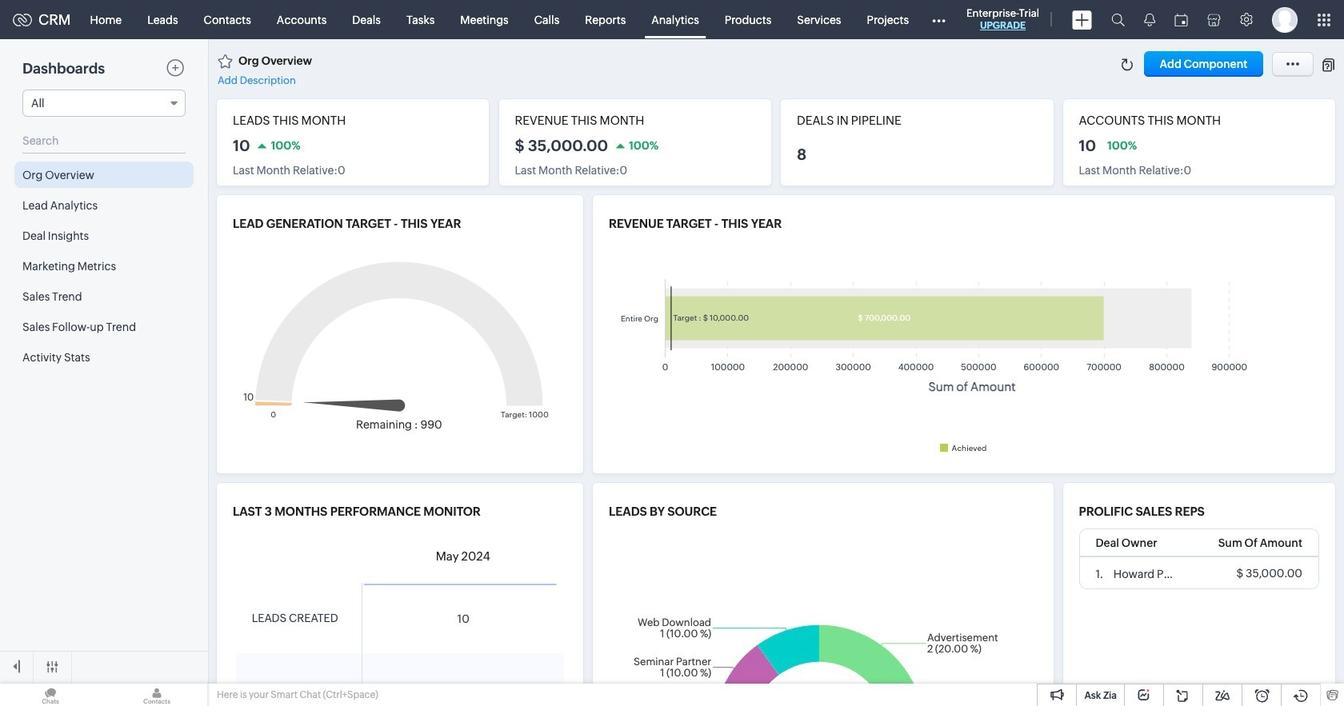 Task type: vqa. For each thing, say whether or not it's contained in the screenshot.
2023 in the Attend Customer conference Nov 19 2023
no



Task type: locate. For each thing, give the bounding box(es) containing it.
logo image
[[13, 13, 32, 26]]

signals element
[[1134, 0, 1165, 39]]

create menu image
[[1072, 10, 1092, 29]]

search image
[[1111, 13, 1125, 26]]

profile element
[[1262, 0, 1307, 39]]

search element
[[1102, 0, 1134, 39]]

Search text field
[[22, 129, 186, 153]]

None field
[[22, 90, 186, 117]]

chats image
[[0, 684, 101, 706]]

calendar image
[[1174, 13, 1188, 26]]

create menu element
[[1062, 0, 1102, 39]]



Task type: describe. For each thing, give the bounding box(es) containing it.
contacts image
[[106, 684, 207, 706]]

signals image
[[1144, 13, 1155, 26]]

profile image
[[1272, 7, 1298, 32]]

Other Modules field
[[922, 7, 956, 32]]



